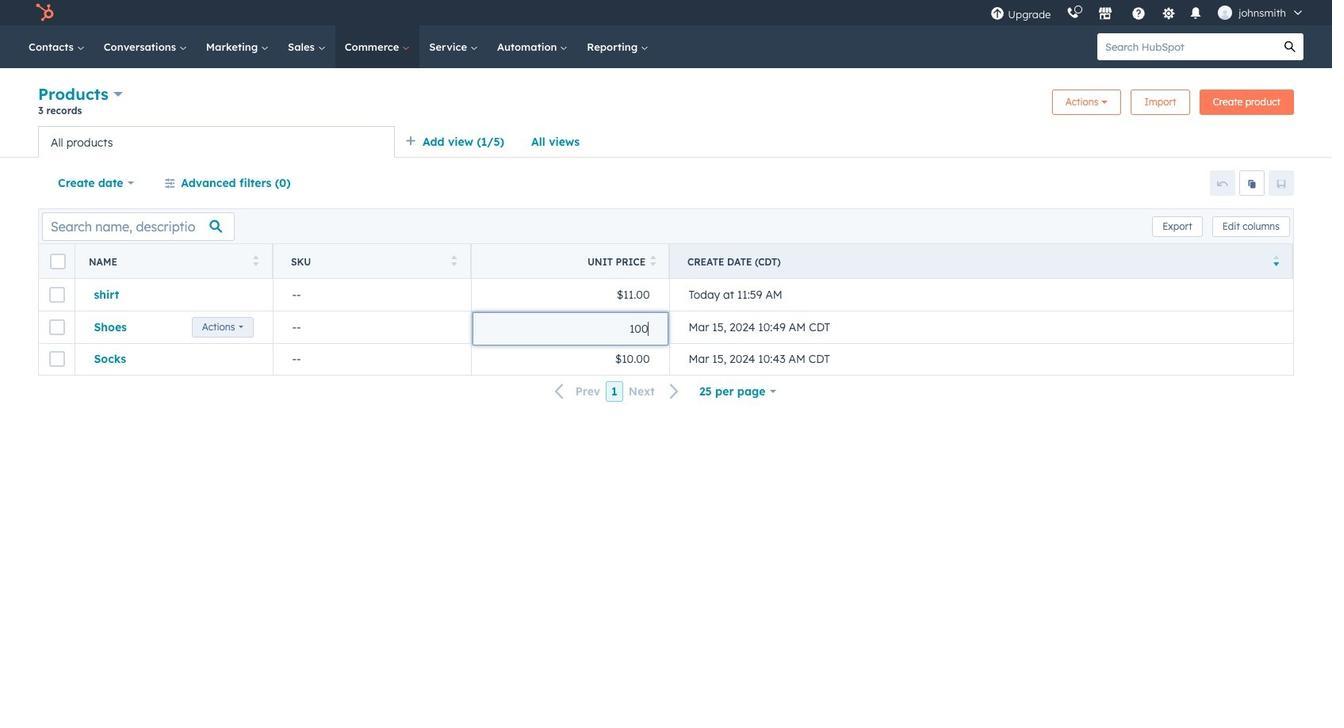 Task type: locate. For each thing, give the bounding box(es) containing it.
pagination navigation
[[545, 381, 689, 402]]

2 horizontal spatial press to sort. image
[[650, 255, 656, 266]]

descending sort. press to sort ascending. element
[[1273, 255, 1279, 268]]

0 horizontal spatial press to sort. image
[[253, 255, 259, 266]]

0 horizontal spatial press to sort. element
[[253, 255, 259, 268]]

press to sort. image
[[253, 255, 259, 266], [451, 255, 457, 266], [650, 255, 656, 266]]

john smith image
[[1218, 6, 1233, 20]]

Search name, description, or SKU search field
[[42, 212, 235, 241]]

press to sort. element
[[253, 255, 259, 268], [451, 255, 457, 268], [650, 255, 656, 268]]

3 press to sort. element from the left
[[650, 255, 656, 268]]

-- text field
[[492, 320, 648, 337]]

1 horizontal spatial press to sort. element
[[451, 255, 457, 268]]

2 press to sort. image from the left
[[451, 255, 457, 266]]

2 horizontal spatial press to sort. element
[[650, 255, 656, 268]]

1 horizontal spatial press to sort. image
[[451, 255, 457, 266]]

3 press to sort. image from the left
[[650, 255, 656, 266]]

menu
[[983, 0, 1313, 25]]

2 press to sort. element from the left
[[451, 255, 457, 268]]

banner
[[38, 82, 1294, 126]]

Search HubSpot search field
[[1097, 33, 1277, 60]]



Task type: describe. For each thing, give the bounding box(es) containing it.
1 press to sort. image from the left
[[253, 255, 259, 266]]

1 press to sort. element from the left
[[253, 255, 259, 268]]

marketplaces image
[[1099, 7, 1113, 21]]

descending sort. press to sort ascending. image
[[1273, 255, 1279, 266]]



Task type: vqa. For each thing, say whether or not it's contained in the screenshot.
left the calls.
no



